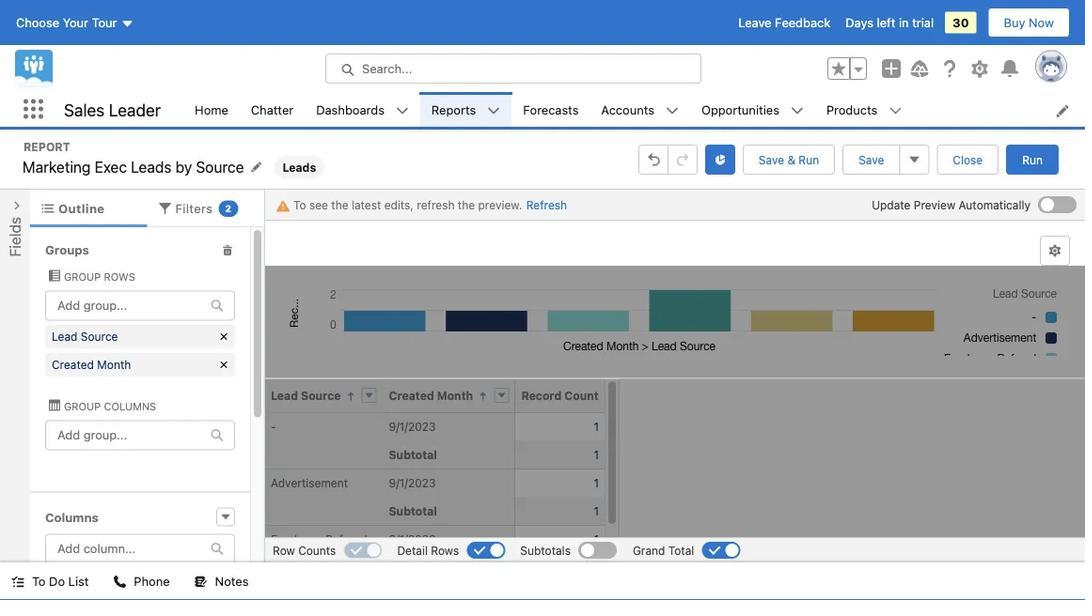 Task type: locate. For each thing, give the bounding box(es) containing it.
home link
[[183, 92, 240, 127]]

dashboards link
[[305, 92, 396, 127]]

text default image inside phone button
[[113, 576, 126, 589]]

search...
[[362, 62, 412, 76]]

text default image left phone
[[113, 576, 126, 589]]

to do list button
[[0, 563, 100, 601]]

feedback
[[775, 16, 831, 30]]

list
[[183, 92, 1085, 127]]

group
[[828, 57, 867, 80]]

text default image inside notes button
[[194, 576, 207, 589]]

tour
[[92, 16, 117, 30]]

text default image left notes
[[194, 576, 207, 589]]

2 text default image from the left
[[194, 576, 207, 589]]

dashboards
[[316, 102, 385, 116]]

text default image
[[113, 576, 126, 589], [194, 576, 207, 589]]

to do list
[[32, 575, 89, 589]]

leave
[[738, 16, 772, 30]]

to
[[32, 575, 46, 589]]

buy now button
[[988, 8, 1070, 38]]

1 horizontal spatial text default image
[[194, 576, 207, 589]]

text default image for phone
[[113, 576, 126, 589]]

leader
[[109, 99, 161, 120]]

chatter
[[251, 102, 294, 116]]

accounts
[[601, 102, 654, 116]]

products
[[826, 102, 878, 116]]

reports link
[[420, 92, 487, 127]]

choose your tour
[[16, 16, 117, 30]]

now
[[1029, 16, 1054, 30]]

1 text default image from the left
[[113, 576, 126, 589]]

0 horizontal spatial text default image
[[113, 576, 126, 589]]

forecasts
[[523, 102, 579, 116]]

home
[[195, 102, 228, 116]]

notes
[[215, 575, 249, 589]]

phone button
[[102, 563, 181, 601]]

notes button
[[183, 563, 260, 601]]

choose
[[16, 16, 59, 30]]

accounts link
[[590, 92, 666, 127]]

buy
[[1004, 16, 1025, 30]]

days
[[846, 16, 874, 30]]



Task type: vqa. For each thing, say whether or not it's contained in the screenshot.
the bottom Ruby Anderson LINK
no



Task type: describe. For each thing, give the bounding box(es) containing it.
opportunities list item
[[690, 92, 815, 127]]

your
[[63, 16, 88, 30]]

leave feedback
[[738, 16, 831, 30]]

reports
[[432, 102, 476, 116]]

text default image for notes
[[194, 576, 207, 589]]

left
[[877, 16, 896, 30]]

forecasts link
[[512, 92, 590, 127]]

leave feedback link
[[738, 16, 831, 30]]

choose your tour button
[[15, 8, 135, 38]]

30
[[953, 16, 969, 30]]

list
[[68, 575, 89, 589]]

buy now
[[1004, 16, 1054, 30]]

dashboards list item
[[305, 92, 420, 127]]

phone
[[134, 575, 170, 589]]

days left in trial
[[846, 16, 934, 30]]

text default image
[[11, 576, 24, 589]]

in
[[899, 16, 909, 30]]

do
[[49, 575, 65, 589]]

opportunities
[[701, 102, 779, 116]]

products list item
[[815, 92, 913, 127]]

accounts list item
[[590, 92, 690, 127]]

products link
[[815, 92, 889, 127]]

search... button
[[325, 54, 701, 84]]

list containing home
[[183, 92, 1085, 127]]

sales leader
[[64, 99, 161, 120]]

trial
[[912, 16, 934, 30]]

chatter link
[[240, 92, 305, 127]]

reports list item
[[420, 92, 512, 127]]

sales
[[64, 99, 105, 120]]

opportunities link
[[690, 92, 791, 127]]



